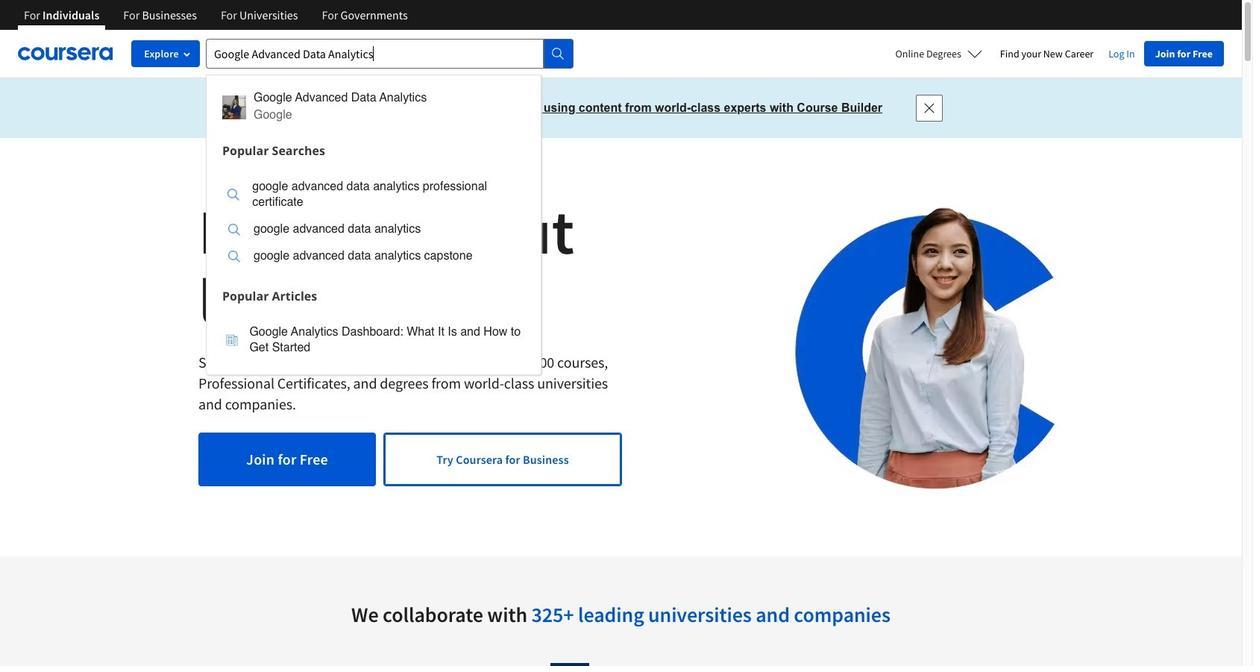 Task type: locate. For each thing, give the bounding box(es) containing it.
alert
[[0, 78, 1242, 138]]

list box inside "autocomplete results" list box
[[207, 164, 541, 283]]

university of michigan image
[[550, 663, 589, 666]]

autocomplete results list box
[[206, 75, 541, 375]]

coursera image
[[18, 42, 113, 66]]

suggestion image image
[[222, 95, 246, 119], [228, 189, 239, 201], [228, 223, 240, 235], [228, 250, 240, 262], [226, 334, 238, 346]]

None search field
[[206, 39, 574, 375]]

list box
[[207, 164, 541, 283]]



Task type: vqa. For each thing, say whether or not it's contained in the screenshot.
Suggestion Image
yes



Task type: describe. For each thing, give the bounding box(es) containing it.
What do you want to learn? text field
[[206, 39, 544, 69]]

banner navigation
[[12, 0, 420, 41]]



